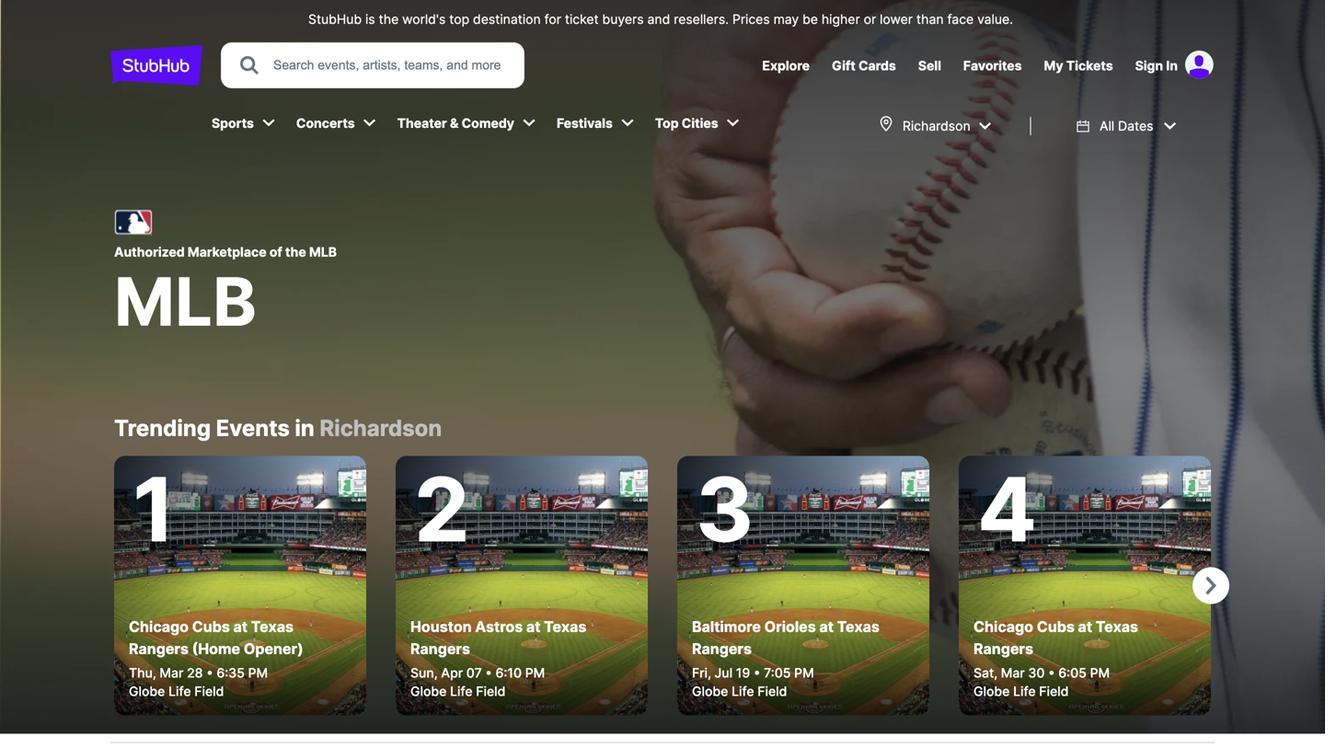 Task type: vqa. For each thing, say whether or not it's contained in the screenshot.


Task type: locate. For each thing, give the bounding box(es) containing it.
authorized
[[114, 244, 185, 260]]

rangers down baltimore
[[692, 640, 752, 658]]

1 at from the left
[[233, 618, 248, 636]]

Search events, artists, teams, and more field
[[272, 55, 507, 75]]

globe inside baltimore orioles at texas rangers fri, jul 19 • 7:05 pm globe life field
[[692, 684, 728, 699]]

4 globe from the left
[[974, 684, 1010, 699]]

28
[[187, 665, 203, 681]]

trending
[[114, 415, 211, 442]]

sign in
[[1135, 58, 1178, 74]]

life for 3
[[732, 684, 754, 699]]

1 chicago from the left
[[129, 618, 189, 636]]

life for 2
[[450, 684, 473, 699]]

buyers
[[602, 12, 644, 27]]

fri,
[[692, 665, 711, 681]]

mlb
[[309, 244, 337, 260], [114, 261, 257, 342]]

4 • from the left
[[1048, 665, 1055, 681]]

cubs inside "chicago cubs at texas rangers (home opener) thu, mar 28 • 6:35 pm globe life field"
[[192, 618, 230, 636]]

cubs for 1
[[192, 618, 230, 636]]

• right 30 on the bottom right of page
[[1048, 665, 1055, 681]]

1 horizontal spatial chicago
[[974, 618, 1034, 636]]

jul
[[715, 665, 733, 681]]

stubhub
[[308, 12, 362, 27]]

1 field from the left
[[194, 684, 224, 699]]

4 texas from the left
[[1096, 618, 1138, 636]]

• right 19
[[754, 665, 761, 681]]

2 life from the left
[[450, 684, 473, 699]]

events
[[216, 415, 290, 442]]

4 at from the left
[[1078, 618, 1092, 636]]

mar
[[160, 665, 183, 681], [1001, 665, 1025, 681]]

field inside houston astros at texas rangers sun, apr 07 • 6:10 pm globe life field
[[476, 684, 506, 699]]

3 globe from the left
[[692, 684, 728, 699]]

texas
[[251, 618, 294, 636], [544, 618, 587, 636], [837, 618, 880, 636], [1096, 618, 1138, 636]]

3 • from the left
[[754, 665, 761, 681]]

pm right 6:35
[[248, 665, 268, 681]]

• for 4
[[1048, 665, 1055, 681]]

pm right 7:05
[[794, 665, 814, 681]]

in
[[1166, 58, 1178, 74]]

at inside houston astros at texas rangers sun, apr 07 • 6:10 pm globe life field
[[526, 618, 541, 636]]

chicago for 4
[[974, 618, 1034, 636]]

rangers inside houston astros at texas rangers sun, apr 07 • 6:10 pm globe life field
[[410, 640, 470, 658]]

mlb down authorized on the left of the page
[[114, 261, 257, 342]]

rangers up sat,
[[974, 640, 1034, 658]]

cubs inside chicago cubs at texas rangers sat, mar 30 • 6:05 pm globe life field
[[1037, 618, 1075, 636]]

chicago
[[129, 618, 189, 636], [974, 618, 1034, 636]]

ticket
[[565, 12, 599, 27]]

globe down sat,
[[974, 684, 1010, 699]]

stubhub image
[[110, 42, 202, 88]]

field
[[194, 684, 224, 699], [476, 684, 506, 699], [758, 684, 787, 699], [1039, 684, 1069, 699]]

• for 3
[[754, 665, 761, 681]]

2 mar from the left
[[1001, 665, 1025, 681]]

texas for 4
[[1096, 618, 1138, 636]]

1 • from the left
[[206, 665, 213, 681]]

1 horizontal spatial cubs
[[1037, 618, 1075, 636]]

mar left 28
[[160, 665, 183, 681]]

0 horizontal spatial mlb
[[114, 261, 257, 342]]

1 mar from the left
[[160, 665, 183, 681]]

baltimore orioles at texas rangers fri, jul 19 • 7:05 pm globe life field
[[692, 618, 880, 699]]

globe inside "chicago cubs at texas rangers (home opener) thu, mar 28 • 6:35 pm globe life field"
[[129, 684, 165, 699]]

rangers up "thu,"
[[129, 640, 189, 658]]

4 life from the left
[[1013, 684, 1036, 699]]

3 pm from the left
[[794, 665, 814, 681]]

field inside baltimore orioles at texas rangers fri, jul 19 • 7:05 pm globe life field
[[758, 684, 787, 699]]

the right of
[[285, 244, 306, 260]]

globe down sun, on the left of page
[[410, 684, 447, 699]]

at for 2
[[526, 618, 541, 636]]

2 cubs from the left
[[1037, 618, 1075, 636]]

0 horizontal spatial mar
[[160, 665, 183, 681]]

chicago up sat,
[[974, 618, 1034, 636]]

19
[[736, 665, 750, 681]]

dates
[[1118, 118, 1154, 134]]

rangers inside baltimore orioles at texas rangers fri, jul 19 • 7:05 pm globe life field
[[692, 640, 752, 658]]

4 pm from the left
[[1090, 665, 1110, 681]]

houston astros at texas rangers sun, apr 07 • 6:10 pm globe life field
[[410, 618, 587, 699]]

30
[[1028, 665, 1045, 681]]

life down 19
[[732, 684, 754, 699]]

apr
[[441, 665, 463, 681]]

0 horizontal spatial cubs
[[192, 618, 230, 636]]

field down 30 on the bottom right of page
[[1039, 684, 1069, 699]]

field down 28
[[194, 684, 224, 699]]

at for 3
[[820, 618, 834, 636]]

pm inside chicago cubs at texas rangers sat, mar 30 • 6:05 pm globe life field
[[1090, 665, 1110, 681]]

field down 07
[[476, 684, 506, 699]]

baltimore
[[692, 618, 761, 636]]

globe inside chicago cubs at texas rangers sat, mar 30 • 6:05 pm globe life field
[[974, 684, 1010, 699]]

3 at from the left
[[820, 618, 834, 636]]

pm inside houston astros at texas rangers sun, apr 07 • 6:10 pm globe life field
[[525, 665, 545, 681]]

• right 28
[[206, 665, 213, 681]]

field inside chicago cubs at texas rangers sat, mar 30 • 6:05 pm globe life field
[[1039, 684, 1069, 699]]

3
[[696, 456, 754, 563]]

0 vertical spatial the
[[379, 12, 399, 27]]

destination
[[473, 12, 541, 27]]

2 field from the left
[[476, 684, 506, 699]]

cubs up the "(home"
[[192, 618, 230, 636]]

chicago inside "chicago cubs at texas rangers (home opener) thu, mar 28 • 6:35 pm globe life field"
[[129, 618, 189, 636]]

1 rangers from the left
[[129, 640, 189, 658]]

2 globe from the left
[[410, 684, 447, 699]]

6:35
[[217, 665, 245, 681]]

texas inside baltimore orioles at texas rangers fri, jul 19 • 7:05 pm globe life field
[[837, 618, 880, 636]]

life down 30 on the bottom right of page
[[1013, 684, 1036, 699]]

2 • from the left
[[485, 665, 492, 681]]

texas inside "chicago cubs at texas rangers (home opener) thu, mar 28 • 6:35 pm globe life field"
[[251, 618, 294, 636]]

•
[[206, 665, 213, 681], [485, 665, 492, 681], [754, 665, 761, 681], [1048, 665, 1055, 681]]

2 at from the left
[[526, 618, 541, 636]]

1 vertical spatial mlb
[[114, 261, 257, 342]]

at up 6:05
[[1078, 618, 1092, 636]]

1 cubs from the left
[[192, 618, 230, 636]]

the right is
[[379, 12, 399, 27]]

pm right 6:05
[[1090, 665, 1110, 681]]

• right 07
[[485, 665, 492, 681]]

pm for 4
[[1090, 665, 1110, 681]]

• inside chicago cubs at texas rangers sat, mar 30 • 6:05 pm globe life field
[[1048, 665, 1055, 681]]

• inside baltimore orioles at texas rangers fri, jul 19 • 7:05 pm globe life field
[[754, 665, 761, 681]]

at right astros
[[526, 618, 541, 636]]

cubs for 4
[[1037, 618, 1075, 636]]

concerts
[[296, 116, 355, 131]]

2 rangers from the left
[[410, 640, 470, 658]]

1 horizontal spatial mar
[[1001, 665, 1025, 681]]

the
[[379, 12, 399, 27], [285, 244, 306, 260]]

chicago up "thu,"
[[129, 618, 189, 636]]

2 pm from the left
[[525, 665, 545, 681]]

globe down fri,
[[692, 684, 728, 699]]

1 globe from the left
[[129, 684, 165, 699]]

at inside baltimore orioles at texas rangers fri, jul 19 • 7:05 pm globe life field
[[820, 618, 834, 636]]

life inside chicago cubs at texas rangers sat, mar 30 • 6:05 pm globe life field
[[1013, 684, 1036, 699]]

of
[[269, 244, 282, 260]]

1 pm from the left
[[248, 665, 268, 681]]

mlb right of
[[309, 244, 337, 260]]

life
[[169, 684, 191, 699], [450, 684, 473, 699], [732, 684, 754, 699], [1013, 684, 1036, 699]]

life inside "chicago cubs at texas rangers (home opener) thu, mar 28 • 6:35 pm globe life field"
[[169, 684, 191, 699]]

field down 7:05
[[758, 684, 787, 699]]

texas for 3
[[837, 618, 880, 636]]

authorized marketplace of the mlb
[[114, 244, 337, 260]]

my tickets
[[1044, 58, 1113, 74]]

pm
[[248, 665, 268, 681], [525, 665, 545, 681], [794, 665, 814, 681], [1090, 665, 1110, 681]]

cubs
[[192, 618, 230, 636], [1037, 618, 1075, 636]]

globe
[[129, 684, 165, 699], [410, 684, 447, 699], [692, 684, 728, 699], [974, 684, 1010, 699]]

rangers inside "chicago cubs at texas rangers (home opener) thu, mar 28 • 6:35 pm globe life field"
[[129, 640, 189, 658]]

pm inside baltimore orioles at texas rangers fri, jul 19 • 7:05 pm globe life field
[[794, 665, 814, 681]]

texas inside houston astros at texas rangers sun, apr 07 • 6:10 pm globe life field
[[544, 618, 587, 636]]

1 texas from the left
[[251, 618, 294, 636]]

4 rangers from the left
[[974, 640, 1034, 658]]

chicago cubs at texas rangers sat, mar 30 • 6:05 pm globe life field
[[974, 618, 1138, 699]]

life inside houston astros at texas rangers sun, apr 07 • 6:10 pm globe life field
[[450, 684, 473, 699]]

3 life from the left
[[732, 684, 754, 699]]

world's
[[402, 12, 446, 27]]

1 life from the left
[[169, 684, 191, 699]]

gift cards
[[832, 58, 896, 74]]

trending events in
[[114, 415, 315, 442]]

2 chicago from the left
[[974, 618, 1034, 636]]

at inside "chicago cubs at texas rangers (home opener) thu, mar 28 • 6:35 pm globe life field"
[[233, 618, 248, 636]]

life for 4
[[1013, 684, 1036, 699]]

• inside houston astros at texas rangers sun, apr 07 • 6:10 pm globe life field
[[485, 665, 492, 681]]

2
[[414, 456, 470, 563]]

astros
[[475, 618, 523, 636]]

top cities
[[655, 116, 718, 131]]

all dates
[[1100, 118, 1154, 134]]

chicago inside chicago cubs at texas rangers sat, mar 30 • 6:05 pm globe life field
[[974, 618, 1034, 636]]

life down 28
[[169, 684, 191, 699]]

0 vertical spatial mlb
[[309, 244, 337, 260]]

4 field from the left
[[1039, 684, 1069, 699]]

3 field from the left
[[758, 684, 787, 699]]

mar left 30 on the bottom right of page
[[1001, 665, 1025, 681]]

sell link
[[918, 58, 941, 74]]

lower
[[880, 12, 913, 27]]

texas inside chicago cubs at texas rangers sat, mar 30 • 6:05 pm globe life field
[[1096, 618, 1138, 636]]

sun,
[[410, 665, 438, 681]]

1 horizontal spatial the
[[379, 12, 399, 27]]

• inside "chicago cubs at texas rangers (home opener) thu, mar 28 • 6:35 pm globe life field"
[[206, 665, 213, 681]]

globe down "thu,"
[[129, 684, 165, 699]]

0 horizontal spatial chicago
[[129, 618, 189, 636]]

mar inside "chicago cubs at texas rangers (home opener) thu, mar 28 • 6:35 pm globe life field"
[[160, 665, 183, 681]]

life inside baltimore orioles at texas rangers fri, jul 19 • 7:05 pm globe life field
[[732, 684, 754, 699]]

resellers.
[[674, 12, 729, 27]]

tickets
[[1066, 58, 1113, 74]]

rangers down houston
[[410, 640, 470, 658]]

at right orioles
[[820, 618, 834, 636]]

at
[[233, 618, 248, 636], [526, 618, 541, 636], [820, 618, 834, 636], [1078, 618, 1092, 636]]

at inside chicago cubs at texas rangers sat, mar 30 • 6:05 pm globe life field
[[1078, 618, 1092, 636]]

2 texas from the left
[[544, 618, 587, 636]]

field for 4
[[1039, 684, 1069, 699]]

at up the "(home"
[[233, 618, 248, 636]]

3 rangers from the left
[[692, 640, 752, 658]]

all
[[1100, 118, 1115, 134]]

1 vertical spatial the
[[285, 244, 306, 260]]

rangers inside chicago cubs at texas rangers sat, mar 30 • 6:05 pm globe life field
[[974, 640, 1034, 658]]

life down the "apr" at left
[[450, 684, 473, 699]]

cubs up 6:05
[[1037, 618, 1075, 636]]

theater
[[397, 116, 447, 131]]

richardson
[[903, 118, 971, 134]]

6:10
[[496, 665, 522, 681]]

may
[[774, 12, 799, 27]]

or
[[864, 12, 876, 27]]

3 texas from the left
[[837, 618, 880, 636]]

pm right 6:10
[[525, 665, 545, 681]]

globe inside houston astros at texas rangers sun, apr 07 • 6:10 pm globe life field
[[410, 684, 447, 699]]

than
[[917, 12, 944, 27]]

4
[[977, 456, 1037, 563]]

sports link
[[202, 103, 261, 144]]



Task type: describe. For each thing, give the bounding box(es) containing it.
top
[[655, 116, 679, 131]]

comedy
[[462, 116, 514, 131]]

prices
[[733, 12, 770, 27]]

cards
[[859, 58, 896, 74]]

marketplace
[[188, 244, 267, 260]]

opener)
[[244, 640, 303, 658]]

texas for 2
[[544, 618, 587, 636]]

pm for 2
[[525, 665, 545, 681]]

in
[[295, 415, 315, 442]]

my tickets link
[[1044, 58, 1113, 74]]

value.
[[977, 12, 1013, 27]]

face
[[947, 12, 974, 27]]

1
[[133, 456, 176, 563]]

globe for 3
[[692, 684, 728, 699]]

thu,
[[129, 665, 156, 681]]

festivals
[[557, 116, 613, 131]]

theater & comedy
[[397, 116, 514, 131]]

and
[[647, 12, 670, 27]]

houston
[[410, 618, 472, 636]]

festivals link
[[548, 103, 620, 144]]

rangers for 1
[[129, 640, 189, 658]]

explore link
[[762, 58, 810, 74]]

7:05
[[764, 665, 791, 681]]

chicago for 1
[[129, 618, 189, 636]]

globe for 2
[[410, 684, 447, 699]]

be
[[803, 12, 818, 27]]

for
[[544, 12, 561, 27]]

rangers for 2
[[410, 640, 470, 658]]

field for 3
[[758, 684, 787, 699]]

top
[[449, 12, 469, 27]]

rangers for 4
[[974, 640, 1034, 658]]

theater & comedy link
[[388, 103, 522, 144]]

my
[[1044, 58, 1063, 74]]

gift cards link
[[832, 58, 896, 74]]

richardson button
[[847, 103, 1023, 149]]

1 horizontal spatial mlb
[[309, 244, 337, 260]]

sell
[[918, 58, 941, 74]]

globe for 4
[[974, 684, 1010, 699]]

sports
[[212, 116, 254, 131]]

pm for 3
[[794, 665, 814, 681]]

texas for 1
[[251, 618, 294, 636]]

field for 2
[[476, 684, 506, 699]]

favorites
[[964, 58, 1022, 74]]

orioles
[[764, 618, 816, 636]]

chicago cubs at texas rangers (home opener) thu, mar 28 • 6:35 pm globe life field
[[129, 618, 303, 699]]

(home
[[192, 640, 240, 658]]

rangers for 3
[[692, 640, 752, 658]]

gift
[[832, 58, 856, 74]]

6:05
[[1059, 665, 1087, 681]]

07
[[466, 665, 482, 681]]

stubhub is the world's top destination for ticket buyers and resellers. prices may be higher or lower than face value.
[[308, 12, 1013, 27]]

at for 4
[[1078, 618, 1092, 636]]

higher
[[822, 12, 860, 27]]

sat,
[[974, 665, 998, 681]]

at for 1
[[233, 618, 248, 636]]

• for 2
[[485, 665, 492, 681]]

sign in link
[[1135, 58, 1178, 74]]

is
[[365, 12, 375, 27]]

cities
[[682, 116, 718, 131]]

explore
[[762, 58, 810, 74]]

sign
[[1135, 58, 1163, 74]]

0 horizontal spatial the
[[285, 244, 306, 260]]

field inside "chicago cubs at texas rangers (home opener) thu, mar 28 • 6:35 pm globe life field"
[[194, 684, 224, 699]]

top cities link
[[646, 103, 726, 144]]

mar inside chicago cubs at texas rangers sat, mar 30 • 6:05 pm globe life field
[[1001, 665, 1025, 681]]

pm inside "chicago cubs at texas rangers (home opener) thu, mar 28 • 6:35 pm globe life field"
[[248, 665, 268, 681]]

favorites link
[[964, 58, 1022, 74]]

&
[[450, 116, 459, 131]]

concerts link
[[287, 103, 362, 144]]



